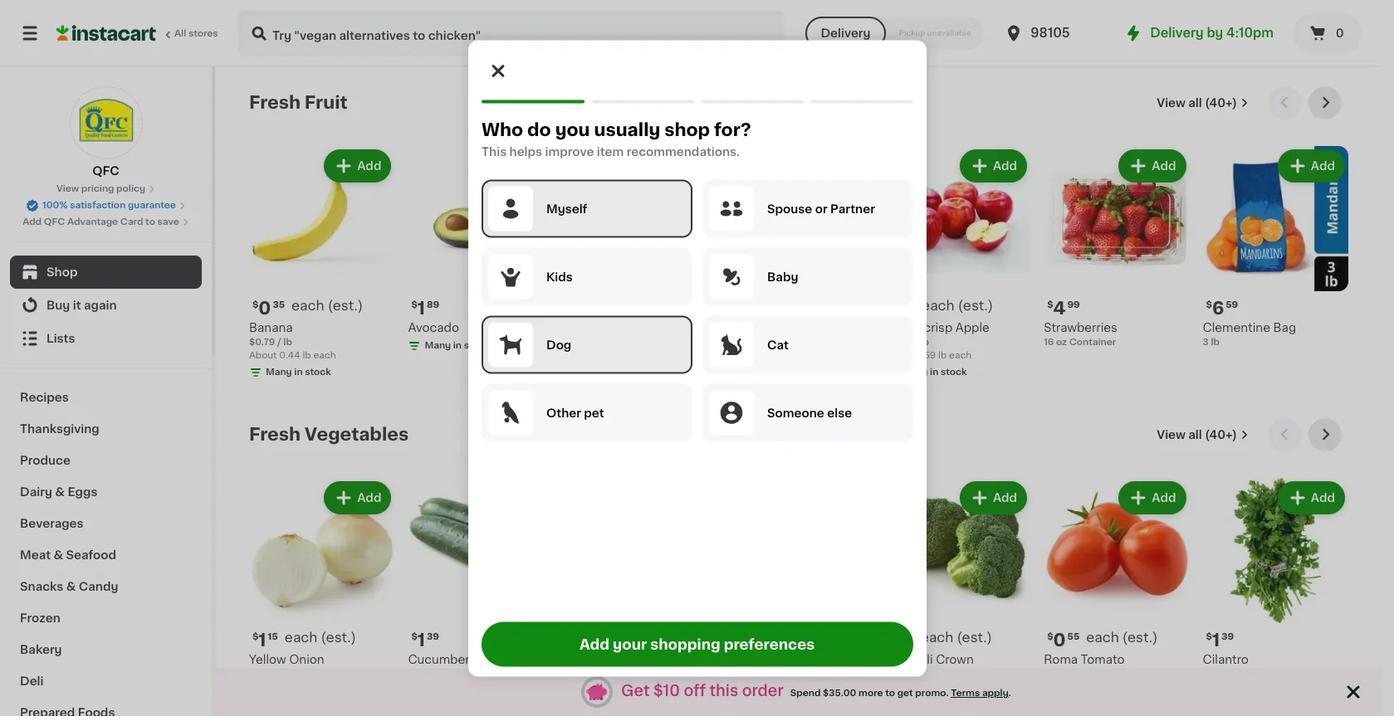 Task type: vqa. For each thing, say whether or not it's contained in the screenshot.
online
no



Task type: describe. For each thing, give the bounding box(es) containing it.
kids
[[546, 271, 572, 282]]

(est.) for roma tomato
[[1122, 631, 1158, 645]]

6
[[1212, 300, 1224, 318]]

$ 1 91
[[888, 632, 914, 650]]

many down cucumber
[[425, 674, 451, 683]]

product group containing 6
[[1203, 146, 1348, 350]]

green onions (scallions) 1 bunch
[[567, 655, 712, 680]]

in down cilantro
[[1248, 674, 1256, 683]]

lb inside the roma tomato $1.99 / lb
[[1077, 670, 1086, 680]]

usually
[[594, 120, 660, 138]]

$0.99 per pound element
[[567, 298, 713, 320]]

lb right 0.44
[[303, 352, 311, 361]]

corn
[[813, 671, 841, 683]]

stock down banana $0.79 / lb about 0.44 lb each
[[305, 368, 331, 377]]

qfc link
[[69, 86, 142, 179]]

each (est.) for yellow onion
[[285, 631, 356, 645]]

39 for green onions (scallions)
[[586, 633, 598, 642]]

each (est.) for roma tomato
[[1086, 631, 1158, 645]]

for?
[[714, 120, 751, 138]]

add button for strawberries
[[1120, 151, 1185, 181]]

$ 1 89
[[411, 300, 439, 318]]

about inside banana $0.79 / lb about 0.44 lb each
[[249, 352, 277, 361]]

0.59
[[915, 352, 936, 361]]

bunch
[[573, 670, 603, 680]]

99 for 0
[[591, 301, 603, 310]]

0.64
[[915, 684, 936, 693]]

$1.75 each (estimated) element
[[885, 298, 1031, 320]]

view pricing policy link
[[56, 183, 155, 196]]

& for dairy
[[55, 487, 65, 498]]

view all (40+) button for 1
[[1150, 418, 1255, 452]]

roma tomato $1.99 / lb
[[1044, 655, 1125, 680]]

/ for roma
[[1071, 670, 1075, 680]]

dairy & eggs
[[20, 487, 98, 498]]

banana $0.79 / lb about 0.44 lb each
[[249, 323, 336, 361]]

lb up the 0.59
[[920, 338, 929, 347]]

add button for roma tomato
[[1120, 483, 1185, 513]]

all
[[174, 29, 186, 38]]

lb up 0.44
[[283, 338, 292, 347]]

18
[[726, 687, 736, 696]]

in down order
[[771, 704, 780, 713]]

broccoli
[[885, 655, 933, 666]]

add for strawberries
[[1152, 160, 1176, 172]]

$2.99 for 1
[[885, 670, 912, 680]]

stock down "green onions (scallions) 1 bunch"
[[623, 687, 649, 696]]

it
[[73, 300, 81, 311]]

75
[[904, 301, 915, 310]]

organic banana
[[567, 323, 660, 334]]

recipes link
[[10, 382, 202, 414]]

each (est.) for broccoli crown
[[921, 631, 992, 645]]

each inside broccoli crown $2.99 / lb about 0.64 lb each
[[949, 684, 972, 693]]

bag
[[1273, 323, 1296, 334]]

to inside get $10 off this order spend $35.00 more to get promo. terms apply .
[[885, 690, 895, 699]]

(est.) for yellow onion
[[321, 631, 356, 645]]

frozen link
[[10, 603, 202, 634]]

off
[[684, 685, 706, 700]]

add button for organic banana
[[644, 151, 708, 181]]

79
[[750, 301, 761, 310]]

many down order
[[743, 704, 769, 713]]

tomato
[[1081, 655, 1125, 666]]

(est.) for broccoli crown
[[957, 631, 992, 645]]

many down get at the right bottom of page
[[901, 700, 928, 709]]

1 left 89
[[417, 300, 425, 318]]

(est.) for honeycrisp apple
[[958, 299, 993, 313]]

add for banana
[[357, 160, 381, 172]]

add for broccoli crown
[[993, 492, 1017, 504]]

do
[[527, 120, 551, 138]]

0 for organic banana
[[576, 300, 589, 318]]

1 left 15
[[259, 632, 266, 650]]

improve
[[545, 145, 594, 157]]

many down bunch
[[584, 687, 610, 696]]

$ inside $ 0 35
[[252, 301, 259, 310]]

1 up cucumber
[[417, 632, 425, 650]]

qfc logo image
[[69, 86, 142, 159]]

eggs
[[68, 487, 98, 498]]

0 inside 0 button
[[1336, 27, 1344, 39]]

satisfaction
[[70, 201, 126, 210]]

$ 0 79
[[729, 300, 761, 318]]

each up onion
[[285, 631, 317, 645]]

buy
[[46, 300, 70, 311]]

$2.99 for 6
[[885, 338, 912, 347]]

view for fresh vegetables
[[1157, 429, 1186, 441]]

each right 35
[[291, 299, 324, 313]]

delivery for delivery by 4:10pm
[[1150, 27, 1204, 39]]

each up the tomato
[[1086, 631, 1119, 645]]

cheese
[[726, 671, 771, 683]]

someone else
[[767, 407, 852, 418]]

many in stock down cucumber
[[425, 674, 490, 683]]

(40+) for 6
[[1205, 97, 1237, 109]]

add button for cilantro
[[1279, 483, 1343, 513]]

snacks
[[20, 581, 63, 593]]

98105 button
[[1004, 10, 1104, 56]]

meat & seafood
[[20, 550, 116, 561]]

0.44
[[279, 352, 300, 361]]

$ inside $ 0 55
[[1047, 633, 1053, 642]]

helps
[[509, 145, 542, 157]]

lb inside the yellow onion $1.29 / lb
[[282, 670, 291, 680]]

many down cilantro
[[1219, 674, 1246, 683]]

save
[[157, 218, 179, 227]]

1 inside "green onions (scallions) 1 bunch"
[[567, 670, 571, 680]]

.
[[1009, 690, 1011, 699]]

many in stock down 0.44
[[266, 368, 331, 377]]

/lb
[[610, 299, 628, 313]]

cat
[[767, 339, 788, 350]]

buy it again
[[46, 300, 117, 311]]

delivery button
[[806, 17, 886, 50]]

terms apply button
[[951, 688, 1009, 701]]

about for fresh vegetables
[[885, 684, 913, 693]]

fresh for fresh vegetables
[[249, 426, 301, 443]]

lb right the 0.59
[[938, 352, 947, 361]]

other
[[546, 407, 581, 418]]

dog
[[546, 339, 571, 350]]

policy
[[116, 184, 145, 193]]

item carousel region containing fresh fruit
[[249, 86, 1348, 405]]

$ up green
[[570, 633, 576, 642]]

$ inside $ 6 59
[[1206, 301, 1212, 310]]

1 left "75"
[[894, 300, 902, 318]]

1 vertical spatial qfc
[[44, 218, 65, 227]]

stock left close image
[[1259, 674, 1285, 683]]

main content containing fresh fruit
[[216, 66, 1382, 717]]

2 banana from the left
[[616, 323, 660, 334]]

spouse
[[767, 203, 812, 214]]

again
[[84, 300, 117, 311]]

& for snacks
[[66, 581, 76, 593]]

beverages
[[20, 518, 84, 530]]

order
[[742, 685, 784, 700]]

1 vertical spatial view
[[56, 184, 79, 193]]

many down 0.44
[[266, 368, 292, 377]]

each right 91
[[921, 631, 954, 645]]

spouse or partner
[[767, 203, 875, 214]]

1 up cilantro
[[1212, 632, 1220, 650]]

fresh vegetables
[[249, 426, 409, 443]]

(40+) for 1
[[1205, 429, 1237, 441]]

stock down honeycrisp apple $2.99 / lb about 0.59 lb each
[[941, 368, 967, 377]]

stock down cucumber
[[464, 674, 490, 683]]

fresh for fresh fruit
[[249, 94, 301, 111]]

avocado
[[408, 323, 459, 334]]

lb inside clementine bag 3 lb
[[1211, 338, 1220, 347]]

add qfc advantage card to save
[[23, 218, 179, 227]]

spend
[[790, 690, 821, 699]]

0 for roma tomato
[[1053, 632, 1066, 650]]

vegetables
[[305, 426, 409, 443]]

clementine
[[1203, 323, 1270, 334]]

in down the 0.59
[[930, 368, 939, 377]]

$ 0 55
[[1047, 632, 1080, 650]]

add button for broccoli crown
[[961, 483, 1026, 513]]

recipes
[[20, 392, 69, 404]]

$0.35 each (estimated) element
[[249, 298, 395, 320]]

banana inside banana $0.79 / lb about 0.44 lb each
[[249, 323, 293, 334]]

dairy & eggs link
[[10, 477, 202, 508]]

stock down terms
[[941, 700, 967, 709]]

many in stock down the 0.59
[[901, 368, 967, 377]]

beecher's handmade cheese street corn 18 oz
[[726, 655, 852, 696]]

$ 1 39 for cilantro
[[1206, 632, 1234, 650]]

many down avocado
[[425, 342, 451, 351]]

39 for cucumber
[[427, 633, 439, 642]]

91
[[904, 633, 914, 642]]

yellow
[[249, 655, 286, 666]]

add button for clementine bag
[[1279, 151, 1343, 181]]

$ 17 99
[[729, 632, 768, 650]]

crown
[[936, 655, 974, 666]]

$ up cilantro
[[1206, 633, 1212, 642]]

(est.) for banana
[[328, 299, 363, 313]]

89
[[427, 301, 439, 310]]

$ inside $ 1 15
[[252, 633, 259, 642]]

meat & seafood link
[[10, 540, 202, 571]]

$1.15 each (estimated) element
[[249, 631, 395, 652]]

onion
[[289, 655, 324, 666]]



Task type: locate. For each thing, give the bounding box(es) containing it.
$0.79
[[249, 338, 275, 347]]

get $10 off this order spend $35.00 more to get promo. terms apply .
[[621, 685, 1011, 700]]

delivery inside button
[[821, 27, 871, 39]]

(est.) inside $1.75 each (estimated) element
[[958, 299, 993, 313]]

1 banana from the left
[[249, 323, 293, 334]]

fresh fruit
[[249, 94, 348, 111]]

stores
[[188, 29, 218, 38]]

in down promo.
[[930, 700, 939, 709]]

1 fresh from the top
[[249, 94, 301, 111]]

0 vertical spatial to
[[145, 218, 155, 227]]

fresh
[[249, 94, 301, 111], [249, 426, 301, 443]]

add inside button
[[579, 638, 610, 651]]

view
[[1157, 97, 1186, 109], [56, 184, 79, 193], [1157, 429, 1186, 441]]

item carousel region containing fresh vegetables
[[249, 418, 1348, 717]]

each (est.) for honeycrisp apple
[[922, 299, 993, 313]]

/ inside the yellow onion $1.29 / lb
[[276, 670, 280, 680]]

(est.) inside $0.55 each (estimated) element
[[1122, 631, 1158, 645]]

in down cucumber
[[453, 674, 462, 683]]

0 horizontal spatial $ 1 39
[[411, 632, 439, 650]]

/ for honeycrisp
[[914, 338, 918, 347]]

1 $ 1 39 from the left
[[411, 632, 439, 650]]

$ up "beecher's"
[[729, 633, 735, 642]]

beecher's
[[726, 655, 785, 666]]

view all (40+) button
[[1150, 86, 1255, 120], [1150, 418, 1255, 452]]

0 horizontal spatial qfc
[[44, 218, 65, 227]]

many
[[425, 342, 451, 351], [743, 342, 769, 351], [266, 368, 292, 377], [901, 368, 928, 377], [425, 674, 451, 683], [1219, 674, 1246, 683], [584, 687, 610, 696], [901, 700, 928, 709], [743, 704, 769, 713]]

$1.99
[[1044, 670, 1069, 680]]

2 horizontal spatial 99
[[1067, 301, 1080, 310]]

1 horizontal spatial oz
[[1056, 338, 1067, 347]]

get $10 off this order status
[[615, 684, 1018, 701]]

oz inside "beecher's handmade cheese street corn 18 oz"
[[738, 687, 749, 696]]

add button for yellow onion
[[326, 483, 390, 513]]

2 $ 1 39 from the left
[[570, 632, 598, 650]]

1 vertical spatial oz
[[738, 687, 749, 696]]

add button for honeycrisp apple
[[961, 151, 1026, 181]]

$1.91 each (estimated) element
[[885, 631, 1031, 652]]

1 horizontal spatial banana
[[616, 323, 660, 334]]

view all (40+) for 6
[[1157, 97, 1237, 109]]

4
[[1053, 300, 1066, 318]]

0 horizontal spatial delivery
[[821, 27, 871, 39]]

$ 1 39 up cilantro
[[1206, 632, 1234, 650]]

candy
[[79, 581, 118, 593]]

$ inside $ 1 89
[[411, 301, 417, 310]]

$0.55 each (estimated) element
[[1044, 631, 1189, 652]]

0 horizontal spatial banana
[[249, 323, 293, 334]]

0 horizontal spatial to
[[145, 218, 155, 227]]

1 horizontal spatial qfc
[[92, 165, 119, 177]]

add for cilantro
[[1311, 492, 1335, 504]]

2 fresh from the top
[[249, 426, 301, 443]]

yellow onion $1.29 / lb
[[249, 655, 324, 680]]

each (est.) inside $1.91 each (estimated) element
[[921, 631, 992, 645]]

/ for yellow
[[276, 670, 280, 680]]

shop link
[[10, 256, 202, 289]]

100%
[[42, 201, 68, 210]]

this
[[481, 145, 506, 157]]

terms
[[951, 690, 980, 699]]

$ 4 99
[[1047, 300, 1080, 318]]

$ down kids on the left top
[[570, 301, 576, 310]]

qfc down 100%
[[44, 218, 65, 227]]

$ up 16
[[1047, 301, 1053, 310]]

all
[[1188, 97, 1202, 109], [1188, 429, 1202, 441]]

each (est.) up apple
[[922, 299, 993, 313]]

/ right $1.99
[[1071, 670, 1075, 680]]

$2.99 inside broccoli crown $2.99 / lb about 0.64 lb each
[[885, 670, 912, 680]]

$2.99 inside honeycrisp apple $2.99 / lb about 0.59 lb each
[[885, 338, 912, 347]]

deli
[[20, 676, 44, 688]]

2 all from the top
[[1188, 429, 1202, 441]]

shop
[[46, 267, 78, 278]]

(est.) inside $1.15 each (estimated) element
[[321, 631, 356, 645]]

1 left 91
[[894, 632, 902, 650]]

each inside banana $0.79 / lb about 0.44 lb each
[[313, 352, 336, 361]]

many in stock down bunch
[[584, 687, 649, 696]]

about down $0.79
[[249, 352, 277, 361]]

organic for organic banana
[[567, 323, 613, 334]]

1 all from the top
[[1188, 97, 1202, 109]]

about for fresh fruit
[[885, 352, 913, 361]]

2 item carousel region from the top
[[249, 418, 1348, 717]]

lb down 'yellow'
[[282, 670, 291, 680]]

oz right 16
[[1056, 338, 1067, 347]]

(est.) inside $0.35 each (estimated) element
[[328, 299, 363, 313]]

each (est.) inside $0.55 each (estimated) element
[[1086, 631, 1158, 645]]

each (est.) up crown
[[921, 631, 992, 645]]

each down crown
[[949, 684, 972, 693]]

$ inside $ 0 99
[[570, 301, 576, 310]]

&
[[55, 487, 65, 498], [54, 550, 63, 561], [66, 581, 76, 593]]

(est.) inside $1.91 each (estimated) element
[[957, 631, 992, 645]]

add for roma tomato
[[1152, 492, 1176, 504]]

$2.99 down the honeycrisp
[[885, 338, 912, 347]]

each (est.) for banana
[[291, 299, 363, 313]]

in down 0.44
[[294, 368, 303, 377]]

$ left "75"
[[888, 301, 894, 310]]

$ left 59
[[1206, 301, 1212, 310]]

oz
[[1056, 338, 1067, 347], [738, 687, 749, 696]]

add for avocado
[[516, 160, 540, 172]]

bakery
[[20, 644, 62, 656]]

add button for banana
[[326, 151, 390, 181]]

/ inside broccoli crown $2.99 / lb about 0.64 lb each
[[914, 670, 918, 680]]

lists link
[[10, 322, 202, 355]]

99 for 4
[[1067, 301, 1080, 310]]

$1.29
[[249, 670, 274, 680]]

0 vertical spatial &
[[55, 487, 65, 498]]

many down "limes"
[[743, 342, 769, 351]]

add your shopping preferences element
[[468, 40, 926, 677]]

beverages link
[[10, 508, 202, 540]]

39
[[427, 633, 439, 642], [586, 633, 598, 642], [1222, 633, 1234, 642]]

shopping
[[650, 638, 720, 651]]

$ left 55 at the bottom right
[[1047, 633, 1053, 642]]

delivery for delivery
[[821, 27, 871, 39]]

lb right "3"
[[1211, 338, 1220, 347]]

each right "75"
[[922, 299, 955, 313]]

all for 1
[[1188, 429, 1202, 441]]

/ right "$1.29"
[[276, 670, 280, 680]]

add your shopping preferences
[[579, 638, 815, 651]]

$2.99 down broccoli
[[885, 670, 912, 680]]

view all (40+) for 1
[[1157, 429, 1237, 441]]

close image
[[1343, 683, 1363, 702]]

99 right 17
[[755, 633, 768, 642]]

main content
[[216, 66, 1382, 717]]

0 vertical spatial $2.99
[[885, 338, 912, 347]]

99 right "4"
[[1067, 301, 1080, 310]]

$ inside $ 4 99
[[1047, 301, 1053, 310]]

banana down the $0.99 per pound element
[[616, 323, 660, 334]]

1 horizontal spatial 99
[[755, 633, 768, 642]]

$ left 35
[[252, 301, 259, 310]]

fresh left "fruit" at the left
[[249, 94, 301, 111]]

promo.
[[915, 690, 949, 699]]

each inside honeycrisp apple $2.99 / lb about 0.59 lb each
[[949, 352, 972, 361]]

(est.) up the tomato
[[1122, 631, 1158, 645]]

dairy
[[20, 487, 52, 498]]

buy it again link
[[10, 289, 202, 322]]

handmade
[[788, 655, 852, 666]]

99 inside $ 4 99
[[1067, 301, 1080, 310]]

many in stock down promo.
[[901, 700, 967, 709]]

delivery by 4:10pm link
[[1124, 23, 1274, 43]]

stock up someone
[[782, 342, 808, 351]]

/ for broccoli
[[914, 670, 918, 680]]

1 view all (40+) button from the top
[[1150, 86, 1255, 120]]

lists
[[46, 333, 75, 345]]

recommendations.
[[626, 145, 739, 157]]

99 inside $ 17 99
[[755, 633, 768, 642]]

add your shopping preferences button
[[481, 622, 913, 667]]

card
[[120, 218, 143, 227]]

(est.) up banana $0.79 / lb about 0.44 lb each
[[328, 299, 363, 313]]

1 vertical spatial $2.99
[[885, 670, 912, 680]]

(40+)
[[1205, 97, 1237, 109], [1205, 429, 1237, 441]]

1 vertical spatial &
[[54, 550, 63, 561]]

in up someone
[[771, 342, 780, 351]]

view pricing policy
[[56, 184, 145, 193]]

fresh down 0.44
[[249, 426, 301, 443]]

strawberries
[[1044, 323, 1118, 334]]

stock left dog
[[464, 342, 490, 351]]

1 horizontal spatial $ 1 39
[[570, 632, 598, 650]]

about left the 0.59
[[885, 352, 913, 361]]

0 inside $0.55 each (estimated) element
[[1053, 632, 1066, 650]]

qfc
[[92, 165, 119, 177], [44, 218, 65, 227]]

$ 1 39 for green onions (scallions)
[[570, 632, 598, 650]]

1 vertical spatial to
[[885, 690, 895, 699]]

/ inside honeycrisp apple $2.99 / lb about 0.59 lb each
[[914, 338, 918, 347]]

many down the 0.59
[[901, 368, 928, 377]]

add for honeycrisp apple
[[993, 160, 1017, 172]]

delivery by 4:10pm
[[1150, 27, 1274, 39]]

each (est.) inside $1.15 each (estimated) element
[[285, 631, 356, 645]]

all for 6
[[1188, 97, 1202, 109]]

1 up green
[[576, 632, 584, 650]]

$ left 79
[[729, 301, 735, 310]]

green
[[567, 655, 603, 666]]

0 vertical spatial organic
[[569, 282, 606, 291]]

many in stock down order
[[743, 704, 808, 713]]

0 vertical spatial item carousel region
[[249, 86, 1348, 405]]

$ up cucumber
[[411, 633, 417, 642]]

0 horizontal spatial 99
[[591, 301, 603, 310]]

add
[[357, 160, 381, 172], [516, 160, 540, 172], [675, 160, 699, 172], [993, 160, 1017, 172], [1152, 160, 1176, 172], [1311, 160, 1335, 172], [23, 218, 42, 227], [357, 492, 381, 504], [993, 492, 1017, 504], [1152, 492, 1176, 504], [1311, 492, 1335, 504], [579, 638, 610, 651]]

organic down $ 0 99
[[567, 323, 613, 334]]

/ inside the roma tomato $1.99 / lb
[[1071, 670, 1075, 680]]

1 $2.99 from the top
[[885, 338, 912, 347]]

1 vertical spatial item carousel region
[[249, 418, 1348, 717]]

item
[[596, 145, 623, 157]]

& left candy
[[66, 581, 76, 593]]

organic for organic
[[569, 282, 606, 291]]

many in stock down "limes"
[[743, 342, 808, 351]]

organic
[[569, 282, 606, 291], [567, 323, 613, 334]]

guarantee
[[128, 201, 176, 210]]

in down avocado
[[453, 342, 462, 351]]

all stores
[[174, 29, 218, 38]]

99 for 17
[[755, 633, 768, 642]]

view for fresh fruit
[[1157, 97, 1186, 109]]

0
[[1336, 27, 1344, 39], [259, 300, 271, 318], [735, 300, 748, 318], [576, 300, 589, 318], [1053, 632, 1066, 650]]

$ inside "$ 1 75"
[[888, 301, 894, 310]]

street
[[774, 671, 810, 683]]

stock down spend
[[782, 704, 808, 713]]

& right meat
[[54, 550, 63, 561]]

98105
[[1031, 27, 1070, 39]]

39 for cilantro
[[1222, 633, 1234, 642]]

service type group
[[806, 17, 984, 50]]

2 view all (40+) button from the top
[[1150, 418, 1255, 452]]

16
[[1044, 338, 1054, 347]]

in left get
[[612, 687, 621, 696]]

many in stock down avocado
[[425, 342, 490, 351]]

$ inside $ 0 79
[[729, 301, 735, 310]]

pricing
[[81, 184, 114, 193]]

1 item carousel region from the top
[[249, 86, 1348, 405]]

lb up 0.64
[[920, 670, 929, 680]]

(est.) up onion
[[321, 631, 356, 645]]

0 horizontal spatial oz
[[738, 687, 749, 696]]

limes
[[726, 323, 761, 334]]

add button for avocado
[[485, 151, 549, 181]]

about inside broccoli crown $2.99 / lb about 0.64 lb each
[[885, 684, 913, 693]]

$10
[[653, 685, 680, 700]]

2 (40+) from the top
[[1205, 429, 1237, 441]]

2 horizontal spatial 39
[[1222, 633, 1234, 642]]

$ left 15
[[252, 633, 259, 642]]

thanksgiving
[[20, 423, 99, 435]]

0 vertical spatial fresh
[[249, 94, 301, 111]]

item carousel region
[[249, 86, 1348, 405], [249, 418, 1348, 717]]

3
[[1203, 338, 1209, 347]]

1 horizontal spatial delivery
[[1150, 27, 1204, 39]]

broccoli crown $2.99 / lb about 0.64 lb each
[[885, 655, 974, 693]]

None search field
[[237, 10, 784, 56]]

0 vertical spatial view all (40+) button
[[1150, 86, 1255, 120]]

cilantro
[[1203, 655, 1249, 666]]

each (est.) inside $1.75 each (estimated) element
[[922, 299, 993, 313]]

to
[[145, 218, 155, 227], [885, 690, 895, 699]]

1 view all (40+) from the top
[[1157, 97, 1237, 109]]

2 vertical spatial view
[[1157, 429, 1186, 441]]

59
[[1226, 301, 1238, 310]]

0 vertical spatial qfc
[[92, 165, 119, 177]]

baby
[[767, 271, 798, 282]]

$ inside $ 1 91
[[888, 633, 894, 642]]

1 vertical spatial (40+)
[[1205, 429, 1237, 441]]

/ up 0.44
[[277, 338, 281, 347]]

banana up $0.79
[[249, 323, 293, 334]]

$ 0 35
[[252, 300, 285, 318]]

you
[[555, 120, 590, 138]]

add for clementine bag
[[1311, 160, 1335, 172]]

1 39 from the left
[[427, 633, 439, 642]]

2 vertical spatial &
[[66, 581, 76, 593]]

about inside honeycrisp apple $2.99 / lb about 0.59 lb each
[[885, 352, 913, 361]]

container
[[1069, 338, 1116, 347]]

1 vertical spatial all
[[1188, 429, 1202, 441]]

0 vertical spatial (40+)
[[1205, 97, 1237, 109]]

99 inside $ 0 99
[[591, 301, 603, 310]]

100% satisfaction guarantee
[[42, 201, 176, 210]]

oz right 18
[[738, 687, 749, 696]]

1 vertical spatial fresh
[[249, 426, 301, 443]]

0 horizontal spatial 39
[[427, 633, 439, 642]]

0 vertical spatial all
[[1188, 97, 1202, 109]]

/ down the honeycrisp
[[914, 338, 918, 347]]

/
[[277, 338, 281, 347], [914, 338, 918, 347], [276, 670, 280, 680], [1071, 670, 1075, 680], [914, 670, 918, 680]]

1 horizontal spatial to
[[885, 690, 895, 699]]

3 39 from the left
[[1222, 633, 1234, 642]]

39 up cucumber
[[427, 633, 439, 642]]

1 horizontal spatial 39
[[586, 633, 598, 642]]

39 up green
[[586, 633, 598, 642]]

$ left 91
[[888, 633, 894, 642]]

each (est.) up the tomato
[[1086, 631, 1158, 645]]

1 left bunch
[[567, 670, 571, 680]]

bakery link
[[10, 634, 202, 666]]

clementine bag 3 lb
[[1203, 323, 1296, 347]]

99 left /lb
[[591, 301, 603, 310]]

to down guarantee
[[145, 218, 155, 227]]

oz inside strawberries 16 oz container
[[1056, 338, 1067, 347]]

product group containing 4
[[1044, 146, 1189, 350]]

2 $2.99 from the top
[[885, 670, 912, 680]]

/ inside banana $0.79 / lb about 0.44 lb each
[[277, 338, 281, 347]]

each down apple
[[949, 352, 972, 361]]

& for meat
[[54, 550, 63, 561]]

/ up 0.64
[[914, 670, 918, 680]]

view all (40+) button for 6
[[1150, 86, 1255, 120]]

0 vertical spatial oz
[[1056, 338, 1067, 347]]

$ 1 39 for cucumber
[[411, 632, 439, 650]]

instacart logo image
[[56, 23, 156, 43]]

all stores link
[[56, 10, 219, 56]]

snacks & candy link
[[10, 571, 202, 603]]

about left 0.64
[[885, 684, 913, 693]]

add for yellow onion
[[357, 492, 381, 504]]

apply
[[982, 690, 1009, 699]]

(est.) up apple
[[958, 299, 993, 313]]

product group
[[249, 146, 395, 383], [408, 146, 554, 357], [567, 146, 713, 357], [726, 146, 872, 357], [885, 146, 1031, 383], [1044, 146, 1189, 350], [1203, 146, 1348, 350], [249, 478, 395, 715], [885, 478, 1031, 715], [1044, 478, 1189, 715], [1203, 478, 1348, 689]]

35
[[273, 301, 285, 310]]

0 for banana
[[259, 300, 271, 318]]

each (est.) up onion
[[285, 631, 356, 645]]

0 vertical spatial view all (40+)
[[1157, 97, 1237, 109]]

many in stock down cilantro
[[1219, 674, 1285, 683]]

1 vertical spatial organic
[[567, 323, 613, 334]]

2 39 from the left
[[586, 633, 598, 642]]

qfc up view pricing policy link
[[92, 165, 119, 177]]

1
[[417, 300, 425, 318], [894, 300, 902, 318], [259, 632, 266, 650], [417, 632, 425, 650], [576, 632, 584, 650], [894, 632, 902, 650], [1212, 632, 1220, 650], [567, 670, 571, 680]]

2 view all (40+) from the top
[[1157, 429, 1237, 441]]

organic up $ 0 99
[[569, 282, 606, 291]]

1 (40+) from the top
[[1205, 97, 1237, 109]]

2 horizontal spatial $ 1 39
[[1206, 632, 1234, 650]]

$ inside $ 17 99
[[729, 633, 735, 642]]

each (est.) inside $0.35 each (estimated) element
[[291, 299, 363, 313]]

honeycrisp apple $2.99 / lb about 0.59 lb each
[[885, 323, 990, 361]]

onions
[[606, 655, 648, 666]]

someone
[[767, 407, 824, 418]]

& left eggs
[[55, 487, 65, 498]]

add for organic banana
[[675, 160, 699, 172]]

3 $ 1 39 from the left
[[1206, 632, 1234, 650]]

produce link
[[10, 445, 202, 477]]

0 inside $0.35 each (estimated) element
[[259, 300, 271, 318]]

0 vertical spatial view
[[1157, 97, 1186, 109]]

lb right $1.99
[[1077, 670, 1086, 680]]

39 up cilantro
[[1222, 633, 1234, 642]]

1 vertical spatial view all (40+)
[[1157, 429, 1237, 441]]

0 inside the $0.99 per pound element
[[576, 300, 589, 318]]

add qfc advantage card to save link
[[23, 216, 189, 229]]

shop
[[664, 120, 710, 138]]

1 vertical spatial view all (40+) button
[[1150, 418, 1255, 452]]

lb right 0.64
[[938, 684, 947, 693]]



